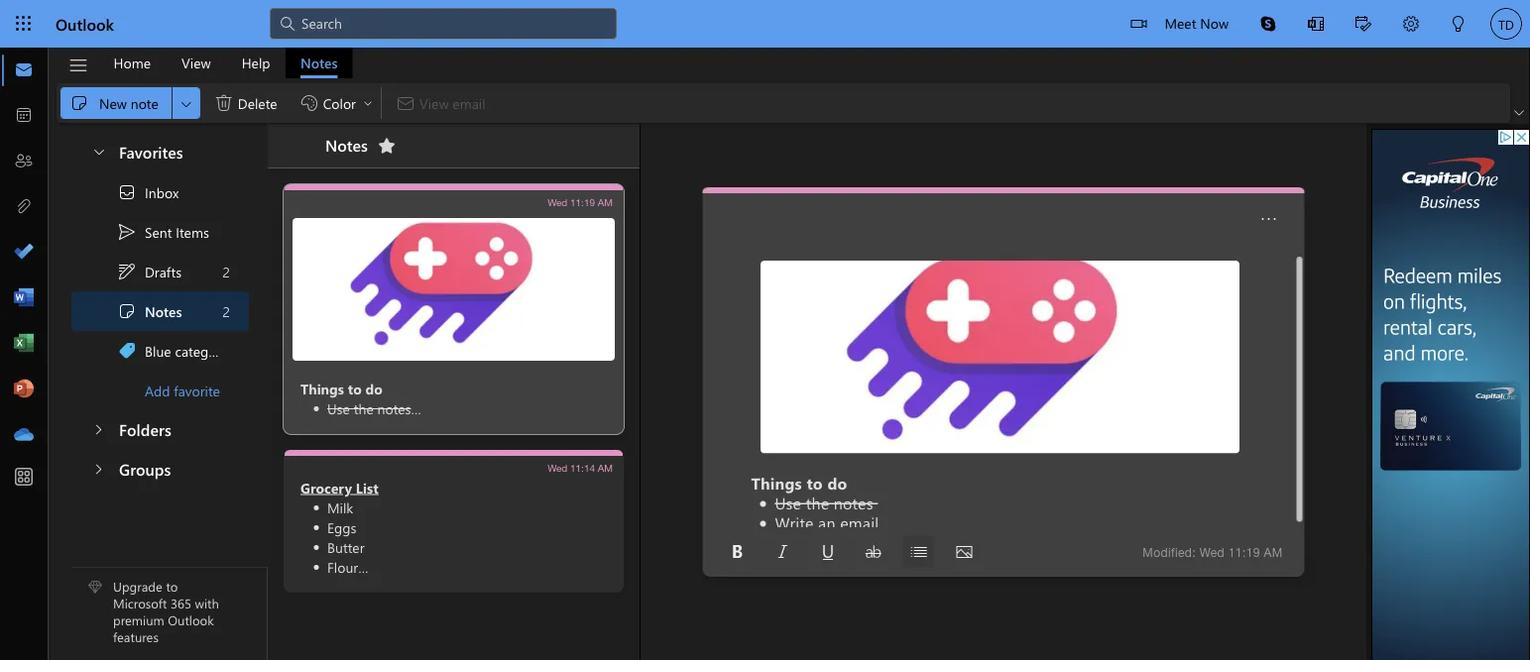 Task type: describe. For each thing, give the bounding box(es) containing it.
flour
[[327, 558, 358, 576]]

now
[[1200, 13, 1229, 32]]

blue
[[145, 342, 171, 360]]

am for wed 11:19 am
[[598, 196, 613, 208]]

tab list containing home
[[98, 48, 353, 78]]

folders
[[119, 418, 171, 440]]

open note starting with: grocery list last edited: wed 11:14 am. tree item
[[284, 450, 624, 593]]

 tree item
[[71, 331, 249, 371]]

things to do use the notes write an email
[[751, 473, 879, 534]]

people image
[[14, 152, 34, 172]]


[[957, 545, 973, 560]]

butter
[[327, 538, 365, 556]]

 button
[[812, 537, 844, 568]]

favorites tree item
[[71, 133, 249, 173]]

application containing outlook
[[0, 0, 1530, 661]]


[[278, 14, 298, 34]]

 for favorites
[[91, 143, 107, 159]]

email
[[840, 512, 879, 534]]

new
[[99, 94, 127, 112]]

 button
[[903, 537, 935, 568]]

groups tree item
[[71, 450, 249, 490]]

 for  new note
[[69, 93, 89, 113]]

microsoft
[[113, 595, 167, 612]]

outlook banner
[[0, 0, 1530, 50]]

view
[[182, 54, 211, 72]]

styles toolbar toolbar
[[715, 537, 987, 568]]

milk
[[327, 498, 353, 517]]

wed for wed 11:14 am grocery list milk eggs butter flour
[[548, 462, 568, 474]]

Search field
[[300, 13, 605, 33]]

 sent items
[[117, 222, 209, 242]]

 button
[[949, 537, 980, 568]]

 drafts
[[117, 262, 182, 282]]

 delete
[[214, 93, 277, 113]]

notes inside  notes
[[145, 302, 182, 321]]

2 for 
[[223, 263, 230, 281]]

wed inside edit note starting with things to do main content
[[1200, 546, 1225, 560]]

delete
[[238, 94, 277, 112]]

 for  notes
[[117, 302, 137, 321]]

outlook link
[[56, 0, 114, 48]]

help
[[242, 54, 270, 72]]

 tree item
[[71, 252, 249, 292]]

favorites
[[119, 141, 183, 162]]

do for things to do use the notes write an email
[[827, 473, 847, 494]]

add favorite tree item
[[71, 371, 249, 411]]

home button
[[99, 48, 166, 78]]

 blue category
[[117, 341, 229, 361]]

drafts
[[145, 263, 182, 281]]

11:19 inside "tree item"
[[570, 196, 595, 208]]

 button
[[1511, 103, 1528, 123]]

 new note
[[69, 93, 159, 113]]

things for things to do use the notes
[[301, 379, 344, 398]]

to do image
[[14, 243, 34, 263]]

 button
[[1340, 0, 1388, 50]]

 button
[[1435, 0, 1483, 50]]

favorites tree
[[71, 125, 249, 411]]

 inbox
[[117, 183, 179, 202]]

with
[[195, 595, 219, 612]]

 for folders
[[90, 422, 106, 438]]

color
[[323, 94, 356, 112]]

notes for things to do use the notes
[[377, 399, 411, 418]]


[[729, 545, 745, 560]]

favorite
[[174, 382, 220, 400]]


[[1356, 16, 1372, 32]]

files image
[[14, 197, 34, 217]]

notes 
[[325, 134, 397, 156]]

help button
[[227, 48, 285, 78]]

modified : wed 11:19 am
[[1143, 546, 1283, 560]]


[[1308, 16, 1324, 32]]

eggs
[[327, 518, 357, 537]]


[[1261, 16, 1277, 32]]

 search field
[[270, 0, 617, 45]]

wed for wed 11:19 am
[[548, 196, 568, 208]]

11:19 inside edit note starting with things to do main content
[[1229, 546, 1260, 560]]

 notes
[[117, 302, 182, 321]]

outlook inside upgrade to microsoft 365 with premium outlook features
[[168, 612, 214, 629]]

category
[[175, 342, 229, 360]]

 button for folders
[[80, 411, 117, 447]]

add favorite
[[145, 382, 220, 400]]

things for things to do use the notes write an email
[[751, 473, 802, 494]]

 button
[[1253, 203, 1285, 235]]


[[377, 136, 397, 156]]

note
[[131, 94, 159, 112]]

wed 11:19 am
[[548, 196, 613, 208]]

 button
[[1388, 0, 1435, 50]]

upgrade
[[113, 578, 162, 596]]


[[1261, 211, 1277, 227]]

write
[[775, 512, 813, 534]]

notes heading
[[300, 124, 403, 168]]


[[911, 545, 927, 560]]


[[820, 545, 836, 560]]


[[775, 545, 791, 560]]

 for groups
[[90, 462, 106, 478]]

word image
[[14, 289, 34, 308]]

premium features image
[[88, 581, 102, 595]]

edit group
[[61, 83, 377, 123]]



Task type: locate. For each thing, give the bounding box(es) containing it.
things inside things to do use the notes
[[301, 379, 344, 398]]

outlook up ""
[[56, 13, 114, 34]]

 button down  new note
[[81, 133, 115, 170]]

do inside things to do use the notes write an email
[[827, 473, 847, 494]]

2 horizontal spatial to
[[806, 473, 823, 494]]

the for things to do use the notes
[[354, 399, 374, 418]]

 button
[[1292, 0, 1340, 50]]

 color 
[[299, 93, 374, 113]]

calendar image
[[14, 106, 34, 126]]

 button
[[858, 537, 890, 568]]

the left email
[[806, 492, 829, 514]]

2 2 from the top
[[223, 302, 230, 321]]

wed 11:14 am grocery list milk eggs butter flour
[[301, 462, 613, 576]]

1 vertical spatial 11:19
[[1229, 546, 1260, 560]]

 button left groups
[[80, 450, 117, 487]]

notes down drafts
[[145, 302, 182, 321]]

notes
[[301, 54, 338, 72], [325, 134, 368, 155], [145, 302, 182, 321]]

notes inside things to do use the notes
[[377, 399, 411, 418]]


[[866, 545, 882, 560]]

notes inside button
[[301, 54, 338, 72]]

2 vertical spatial wed
[[1200, 546, 1225, 560]]

0 horizontal spatial things
[[301, 379, 344, 398]]

meet now
[[1165, 13, 1229, 32]]

to for things to do use the notes
[[348, 379, 362, 398]]

0 horizontal spatial the
[[354, 399, 374, 418]]

notes up styles toolbar toolbar
[[833, 492, 873, 514]]

1 vertical spatial  button
[[80, 411, 117, 447]]

wed
[[548, 196, 568, 208], [548, 462, 568, 474], [1200, 546, 1225, 560]]

image from laptop,  image. image
[[760, 261, 1239, 454]]

notes for things to do use the notes write an email
[[833, 492, 873, 514]]

:
[[1193, 546, 1196, 560]]

upgrade to microsoft 365 with premium outlook features
[[113, 578, 219, 646]]

notes up the 
[[301, 54, 338, 72]]

notes
[[377, 399, 411, 418], [833, 492, 873, 514]]

0 horizontal spatial to
[[166, 578, 178, 596]]

grocery
[[301, 479, 352, 497]]

0 horizontal spatial 11:19
[[570, 196, 595, 208]]

0 vertical spatial wed
[[548, 196, 568, 208]]


[[1515, 108, 1525, 118]]

to for things to do use the notes write an email
[[806, 473, 823, 494]]

1 horizontal spatial do
[[827, 473, 847, 494]]

2 vertical spatial  button
[[80, 450, 117, 487]]

do
[[366, 379, 383, 398], [827, 473, 847, 494]]

do for things to do use the notes
[[366, 379, 383, 398]]

11:14
[[570, 462, 595, 474]]

notes for notes
[[301, 54, 338, 72]]

0 vertical spatial 
[[69, 93, 89, 113]]

1 horizontal spatial notes
[[833, 492, 873, 514]]

0 vertical spatial  button
[[81, 133, 115, 170]]

0 vertical spatial things
[[301, 379, 344, 398]]

 inside popup button
[[178, 95, 194, 111]]

notes inside notes 
[[325, 134, 368, 155]]

to inside things to do use the notes
[[348, 379, 362, 398]]

1 horizontal spatial 
[[117, 302, 137, 321]]

meet
[[1165, 13, 1197, 32]]

0 vertical spatial am
[[598, 196, 613, 208]]

groups
[[119, 458, 171, 479]]

0 horizontal spatial 
[[69, 93, 89, 113]]

1 vertical spatial do
[[827, 473, 847, 494]]

excel image
[[14, 334, 34, 354]]

 button left the folders
[[80, 411, 117, 447]]


[[1404, 16, 1419, 32]]

 left ""
[[178, 95, 194, 111]]

to inside things to do use the notes write an email
[[806, 473, 823, 494]]


[[117, 222, 137, 242]]

0 horizontal spatial do
[[366, 379, 383, 398]]

article inside edit note starting with things to do main content
[[703, 257, 1303, 534]]

notes up the list
[[377, 399, 411, 418]]


[[68, 55, 89, 76]]

 tree item
[[71, 173, 249, 212]]

 button
[[767, 537, 799, 568]]

0 vertical spatial notes
[[377, 399, 411, 418]]

mail image
[[14, 61, 34, 80]]

 inside favorites tree item
[[91, 143, 107, 159]]

use inside things to do use the notes
[[327, 399, 350, 418]]


[[299, 93, 319, 113]]

add
[[145, 382, 170, 400]]

article containing things to do
[[703, 257, 1303, 534]]

 button
[[1245, 0, 1292, 48]]

 button for groups
[[80, 450, 117, 487]]

notes inside things to do use the notes write an email
[[833, 492, 873, 514]]

to for upgrade to microsoft 365 with premium outlook features
[[166, 578, 178, 596]]

sent
[[145, 223, 172, 241]]

premium
[[113, 612, 164, 629]]

article
[[703, 257, 1303, 534]]

 inside groups tree item
[[90, 462, 106, 478]]

do inside things to do use the notes
[[366, 379, 383, 398]]

 tree item
[[71, 292, 249, 331]]

1 vertical spatial to
[[806, 473, 823, 494]]

1 horizontal spatial to
[[348, 379, 362, 398]]

an
[[818, 512, 835, 534]]

1 vertical spatial 
[[117, 302, 137, 321]]

0 horizontal spatial outlook
[[56, 13, 114, 34]]

2 vertical spatial to
[[166, 578, 178, 596]]

things inside things to do use the notes write an email
[[751, 473, 802, 494]]

home
[[114, 54, 151, 72]]

2 vertical spatial am
[[1264, 546, 1283, 560]]

 inside edit "group"
[[69, 93, 89, 113]]

0 vertical spatial do
[[366, 379, 383, 398]]

 inside folders tree item
[[90, 422, 106, 438]]

0 vertical spatial to
[[348, 379, 362, 398]]


[[117, 183, 137, 202]]

 down  new note
[[91, 143, 107, 159]]

2
[[223, 263, 230, 281], [223, 302, 230, 321]]

list
[[356, 479, 378, 497]]

application
[[0, 0, 1530, 661]]

0 vertical spatial use
[[327, 399, 350, 418]]

am inside wed 11:14 am grocery list milk eggs butter flour
[[598, 462, 613, 474]]

notes for notes 
[[325, 134, 368, 155]]

 tree item
[[71, 212, 249, 252]]

onedrive image
[[14, 426, 34, 445]]

1 vertical spatial am
[[598, 462, 613, 474]]

1 horizontal spatial 11:19
[[1229, 546, 1260, 560]]

 button inside favorites tree item
[[81, 133, 115, 170]]

11:19
[[570, 196, 595, 208], [1229, 546, 1260, 560]]

notes button
[[286, 48, 353, 78]]

wed inside "tree item"
[[548, 196, 568, 208]]

2 up category
[[223, 302, 230, 321]]

 button inside folders tree item
[[80, 411, 117, 447]]

2 inside  tree item
[[223, 302, 230, 321]]

 left groups
[[90, 462, 106, 478]]

1 vertical spatial notes
[[833, 492, 873, 514]]

more apps image
[[14, 468, 34, 488]]

0 vertical spatial notes
[[301, 54, 338, 72]]

outlook inside banner
[[56, 13, 114, 34]]

use inside things to do use the notes write an email
[[775, 492, 801, 514]]

 button inside groups tree item
[[80, 450, 117, 487]]

1 vertical spatial the
[[806, 492, 829, 514]]

use
[[327, 399, 350, 418], [775, 492, 801, 514]]

edit note starting with things to do main content
[[703, 187, 1305, 577]]

 button
[[371, 130, 403, 162]]

notes left "" button
[[325, 134, 368, 155]]


[[1451, 16, 1467, 32]]

0 horizontal spatial notes
[[377, 399, 411, 418]]

things to do use the notes
[[301, 379, 411, 418]]

0 vertical spatial 11:19
[[570, 196, 595, 208]]

 inside tree item
[[117, 302, 137, 321]]

 left new
[[69, 93, 89, 113]]

the inside things to do use the notes
[[354, 399, 374, 418]]

the for things to do use the notes write an email
[[806, 492, 829, 514]]

 left the folders
[[90, 422, 106, 438]]

use left an
[[775, 492, 801, 514]]

2 vertical spatial notes
[[145, 302, 182, 321]]

1 vertical spatial outlook
[[168, 612, 214, 629]]

folders tree item
[[71, 411, 249, 450]]

 button
[[81, 133, 115, 170], [80, 411, 117, 447], [80, 450, 117, 487]]

this note contains one image. open note starting with: things to do last edited: wed 11:19 am. tree item
[[284, 184, 624, 434]]

things
[[301, 379, 344, 398], [751, 473, 802, 494]]

the up the list
[[354, 399, 374, 418]]

left-rail-appbar navigation
[[4, 48, 44, 458]]

 right color
[[362, 97, 374, 109]]


[[214, 93, 234, 113]]

1 horizontal spatial outlook
[[168, 612, 214, 629]]

1 vertical spatial notes
[[325, 134, 368, 155]]

2 for 
[[223, 302, 230, 321]]

1 horizontal spatial things
[[751, 473, 802, 494]]

inbox
[[145, 183, 179, 202]]

am inside the this note contains one image. open note starting with: things to do last edited: wed 11:19 am. "tree item"
[[598, 196, 613, 208]]

powerpoint image
[[14, 380, 34, 400]]

use up grocery
[[327, 399, 350, 418]]

2 right drafts
[[223, 263, 230, 281]]

0 horizontal spatial use
[[327, 399, 350, 418]]


[[69, 93, 89, 113], [117, 302, 137, 321]]

0 vertical spatial outlook
[[56, 13, 114, 34]]

365
[[171, 595, 191, 612]]

 button for favorites
[[81, 133, 115, 170]]

1 horizontal spatial use
[[775, 492, 801, 514]]

1 vertical spatial wed
[[548, 462, 568, 474]]

the inside things to do use the notes write an email
[[806, 492, 829, 514]]

Editing note text field
[[751, 473, 1249, 534]]

 inside " color "
[[362, 97, 374, 109]]

0 vertical spatial 2
[[223, 263, 230, 281]]

view button
[[167, 48, 226, 78]]

items
[[176, 223, 209, 241]]

modified
[[1143, 546, 1193, 560]]

1 vertical spatial things
[[751, 473, 802, 494]]

wed inside wed 11:14 am grocery list milk eggs butter flour
[[548, 462, 568, 474]]

tab list
[[98, 48, 353, 78]]


[[1131, 16, 1147, 32]]

the
[[354, 399, 374, 418], [806, 492, 829, 514]]

use for things to do use the notes
[[327, 399, 350, 418]]

 button
[[59, 49, 98, 82]]


[[117, 262, 137, 282]]

1 vertical spatial use
[[775, 492, 801, 514]]

 button
[[721, 537, 753, 568]]

am inside edit note starting with things to do main content
[[1264, 546, 1283, 560]]

td image
[[1491, 8, 1523, 40]]

0 vertical spatial the
[[354, 399, 374, 418]]

2 inside  tree item
[[223, 263, 230, 281]]

outlook
[[56, 13, 114, 34], [168, 612, 214, 629]]

features
[[113, 628, 159, 646]]

 down ''
[[117, 302, 137, 321]]

outlook right premium at the left bottom of the page
[[168, 612, 214, 629]]

use for things to do use the notes write an email
[[775, 492, 801, 514]]


[[117, 341, 137, 361]]

 button
[[172, 87, 200, 119]]

1 vertical spatial 2
[[223, 302, 230, 321]]

1 2 from the top
[[223, 263, 230, 281]]

to inside upgrade to microsoft 365 with premium outlook features
[[166, 578, 178, 596]]

to
[[348, 379, 362, 398], [806, 473, 823, 494], [166, 578, 178, 596]]

1 horizontal spatial the
[[806, 492, 829, 514]]

am for wed 11:14 am grocery list milk eggs butter flour
[[598, 462, 613, 474]]



Task type: vqa. For each thing, say whether or not it's contained in the screenshot.
"account" inside Outlook Team Welcome to your new Outlook.com account
no



